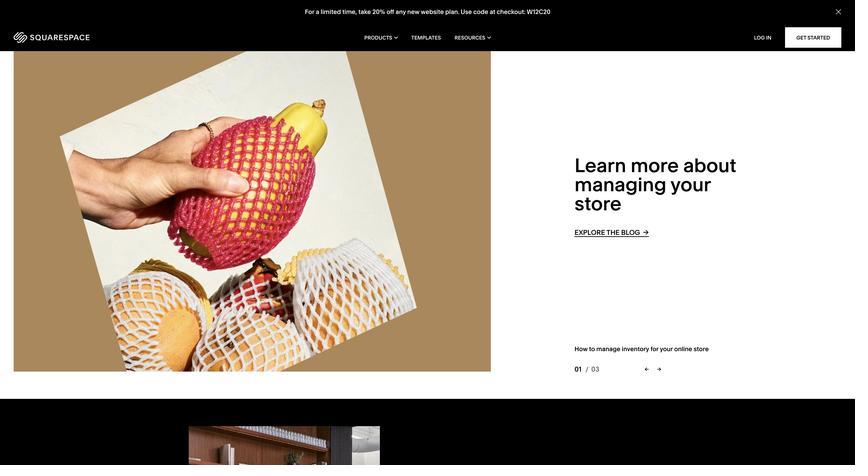 Task type: describe. For each thing, give the bounding box(es) containing it.
w12c20
[[527, 8, 551, 16]]

manage
[[597, 346, 621, 354]]

inventory
[[622, 346, 649, 354]]

any
[[396, 8, 406, 16]]

a
[[316, 8, 319, 16]]

off
[[387, 8, 394, 16]]

→ inside explore the blog →
[[643, 228, 649, 237]]

01
[[575, 366, 582, 374]]

log
[[754, 34, 765, 41]]

explore the blog →
[[575, 228, 649, 237]]

/
[[586, 366, 589, 374]]

/ 03
[[586, 366, 600, 374]]

the
[[607, 229, 620, 237]]

←
[[645, 367, 649, 373]]

products
[[364, 34, 392, 41]]

← button
[[642, 364, 653, 376]]

get
[[797, 34, 807, 41]]

products button
[[364, 24, 398, 51]]

your inside learn more about managing your store
[[671, 173, 711, 196]]

customer care advisors. image
[[189, 427, 380, 466]]

website
[[421, 8, 444, 16]]

more
[[631, 154, 679, 177]]

get started link
[[786, 27, 842, 48]]

at
[[490, 8, 495, 16]]

take
[[358, 8, 371, 16]]

templates link
[[412, 24, 441, 51]]

squarespace logo image
[[14, 32, 89, 43]]

in
[[766, 34, 772, 41]]

03
[[592, 366, 600, 374]]

→ button
[[654, 364, 665, 376]]

new
[[407, 8, 420, 16]]

limited
[[321, 8, 341, 16]]

get started
[[797, 34, 831, 41]]



Task type: vqa. For each thing, say whether or not it's contained in the screenshot.
see
no



Task type: locate. For each thing, give the bounding box(es) containing it.
managing
[[575, 173, 667, 196]]

→ right ← at the right bottom
[[657, 367, 662, 373]]

how to manage inventory for your online store image
[[14, 47, 491, 372]]

1 horizontal spatial store
[[694, 346, 709, 354]]

store right online
[[694, 346, 709, 354]]

1 vertical spatial →
[[657, 367, 662, 373]]

squarespace logo link
[[14, 32, 179, 43]]

resources button
[[455, 24, 491, 51]]

for
[[305, 8, 314, 16]]

explore
[[575, 229, 605, 237]]

store up 'explore'
[[575, 192, 622, 215]]

templates
[[412, 34, 441, 41]]

0 vertical spatial your
[[671, 173, 711, 196]]

online
[[675, 346, 693, 354]]

learn more about managing your store
[[575, 154, 737, 215]]

about
[[684, 154, 737, 177]]

1 vertical spatial your
[[660, 346, 673, 354]]

to
[[589, 346, 595, 354]]

for a limited time, take 20% off any new website plan. use code at checkout: w12c20
[[305, 8, 551, 16]]

time,
[[342, 8, 357, 16]]

started
[[808, 34, 831, 41]]

0 vertical spatial store
[[575, 192, 622, 215]]

blog
[[622, 229, 640, 237]]

code
[[473, 8, 488, 16]]

how
[[575, 346, 588, 354]]

0 horizontal spatial store
[[575, 192, 622, 215]]

→
[[643, 228, 649, 237], [657, 367, 662, 373]]

log             in
[[754, 34, 772, 41]]

→ right blog on the right of the page
[[643, 228, 649, 237]]

use
[[461, 8, 472, 16]]

0 vertical spatial →
[[643, 228, 649, 237]]

→ inside button
[[657, 367, 662, 373]]

resources
[[455, 34, 486, 41]]

plan.
[[445, 8, 460, 16]]

checkout:
[[497, 8, 526, 16]]

1 vertical spatial store
[[694, 346, 709, 354]]

store inside learn more about managing your store
[[575, 192, 622, 215]]

1 horizontal spatial →
[[657, 367, 662, 373]]

learn
[[575, 154, 627, 177]]

your
[[671, 173, 711, 196], [660, 346, 673, 354]]

for
[[651, 346, 659, 354]]

store
[[575, 192, 622, 215], [694, 346, 709, 354]]

how to manage inventory for your online store
[[575, 346, 709, 354]]

log             in link
[[754, 34, 772, 41]]

20%
[[372, 8, 385, 16]]

how to manage inventory for your online store link
[[575, 346, 709, 354]]

0 horizontal spatial →
[[643, 228, 649, 237]]



